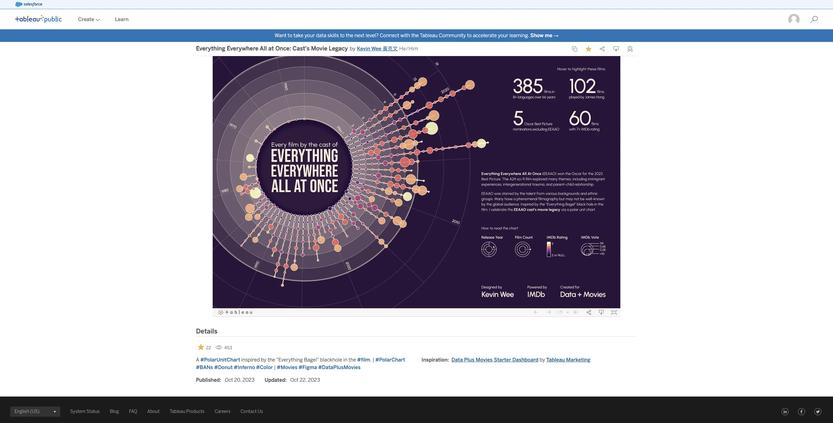 Task type: vqa. For each thing, say whether or not it's contained in the screenshot.
Contact Us link
yes



Task type: locate. For each thing, give the bounding box(es) containing it.
by right dashboard
[[540, 357, 546, 363]]

2023
[[243, 377, 255, 383], [308, 377, 320, 383]]

kevin
[[357, 46, 371, 52]]

oct left 22, at bottom left
[[291, 377, 299, 383]]

0 horizontal spatial your
[[305, 32, 315, 38]]

tableau right 'with'
[[420, 32, 438, 38]]

favorite button image
[[586, 46, 592, 52]]

all
[[260, 45, 267, 52]]

kevin wee 黃克文 link
[[357, 45, 398, 53]]

| right #color link
[[274, 365, 276, 370]]

| right "."
[[373, 357, 375, 363]]

marketing
[[567, 357, 591, 363]]

#dataplusmovies link
[[319, 365, 361, 370]]

everything everywhere all at once: cast's movie legacy by kevin wee 黃克文 he/him
[[196, 45, 418, 52]]

1 oct from the left
[[225, 377, 233, 383]]

the
[[346, 32, 354, 38], [412, 32, 419, 38], [268, 357, 275, 363], [349, 357, 356, 363]]

.
[[371, 357, 372, 363]]

1 horizontal spatial oct
[[291, 377, 299, 383]]

:
[[448, 357, 449, 363], [220, 377, 221, 383], [285, 377, 287, 383]]

#inferno
[[234, 365, 255, 370]]

tableau marketing link
[[547, 357, 591, 363]]

2023 right the 20,
[[243, 377, 255, 383]]

1 horizontal spatial your
[[498, 32, 509, 38]]

by left kevin
[[350, 46, 356, 52]]

by up #color link
[[261, 357, 267, 363]]

1 horizontal spatial 2023
[[308, 377, 320, 383]]

#color
[[256, 365, 273, 370]]

1 horizontal spatial tableau
[[420, 32, 438, 38]]

1 your from the left
[[305, 32, 315, 38]]

tableau left products
[[170, 409, 185, 414]]

#film
[[358, 357, 371, 363]]

: down #donut link at the left bottom of page
[[220, 377, 221, 383]]

at
[[269, 45, 274, 52]]

: for published
[[220, 377, 221, 383]]

about link
[[147, 408, 160, 416]]

faq
[[129, 409, 137, 414]]

: left the data
[[448, 357, 449, 363]]

tableau
[[420, 32, 438, 38], [547, 357, 565, 363], [170, 409, 185, 414]]

#donut
[[214, 365, 233, 370]]

453 views element
[[213, 343, 235, 353]]

your right take
[[305, 32, 315, 38]]

1 horizontal spatial to
[[340, 32, 345, 38]]

|
[[373, 357, 375, 363], [274, 365, 276, 370]]

to left the accelerate
[[467, 32, 472, 38]]

inspiration : data plus movies starter dashboard by tableau marketing
[[422, 357, 591, 363]]

3 to from the left
[[467, 32, 472, 38]]

→
[[554, 32, 559, 38]]

1 horizontal spatial by
[[350, 46, 356, 52]]

1 2023 from the left
[[243, 377, 255, 383]]

list item
[[452, 356, 591, 364]]

published :
[[196, 377, 221, 383]]

system status
[[70, 409, 100, 414]]

0 horizontal spatial to
[[288, 32, 293, 38]]

the left next
[[346, 32, 354, 38]]

2023 for oct 20, 2023
[[243, 377, 255, 383]]

oct 22, 2023
[[291, 377, 320, 383]]

want to take your data skills to the next level? connect with the tableau community to accelerate your learning. show me →
[[275, 32, 559, 38]]

next
[[355, 32, 365, 38]]

careers link
[[215, 408, 231, 416]]

tableau products link
[[170, 408, 205, 416]]

create button
[[71, 10, 108, 29]]

0 horizontal spatial oct
[[225, 377, 233, 383]]

data plus movies starter dashboard link
[[452, 357, 539, 363]]

0 vertical spatial tableau
[[420, 32, 438, 38]]

by
[[350, 46, 356, 52], [261, 357, 267, 363], [540, 357, 546, 363]]

cast's
[[293, 45, 310, 52]]

2 horizontal spatial :
[[448, 357, 449, 363]]

2 vertical spatial tableau
[[170, 409, 185, 414]]

community
[[439, 32, 466, 38]]

logo image
[[15, 15, 62, 23]]

to left take
[[288, 32, 293, 38]]

(us)
[[30, 409, 40, 414]]

2023 right 22, at bottom left
[[308, 377, 320, 383]]

#figma link
[[299, 365, 317, 370]]

黃克文
[[383, 46, 398, 52]]

0 horizontal spatial |
[[274, 365, 276, 370]]

data
[[452, 357, 463, 363]]

to right skills
[[340, 32, 345, 38]]

show
[[531, 32, 544, 38]]

2 to from the left
[[340, 32, 345, 38]]

0 horizontal spatial 2023
[[243, 377, 255, 383]]

your
[[305, 32, 315, 38], [498, 32, 509, 38]]

oct 20, 2023
[[225, 377, 255, 383]]

your left learning.
[[498, 32, 509, 38]]

bagel"
[[304, 357, 319, 363]]

1 vertical spatial tableau
[[547, 357, 565, 363]]

selected language element
[[15, 407, 56, 417]]

details
[[196, 328, 218, 335]]

453
[[225, 345, 232, 351]]

the right in
[[349, 357, 356, 363]]

tableau products
[[170, 409, 205, 414]]

2 2023 from the left
[[308, 377, 320, 383]]

1 horizontal spatial |
[[373, 357, 375, 363]]

2 oct from the left
[[291, 377, 299, 383]]

to
[[288, 32, 293, 38], [340, 32, 345, 38], [467, 32, 472, 38]]

2 horizontal spatial to
[[467, 32, 472, 38]]

0 horizontal spatial :
[[220, 377, 221, 383]]

tableau left marketing
[[547, 357, 565, 363]]

oct left the 20,
[[225, 377, 233, 383]]

with
[[401, 32, 411, 38]]

1 horizontal spatial :
[[285, 377, 287, 383]]

2023 for oct 22, 2023
[[308, 377, 320, 383]]

system status link
[[70, 408, 100, 416]]

by inside everything everywhere all at once: cast's movie legacy by kevin wee 黃克文 he/him
[[350, 46, 356, 52]]

0 horizontal spatial by
[[261, 357, 267, 363]]

1 vertical spatial |
[[274, 365, 276, 370]]

: down '#movies' link
[[285, 377, 287, 383]]

the right 'with'
[[412, 32, 419, 38]]

oct
[[225, 377, 233, 383], [291, 377, 299, 383]]



Task type: describe. For each thing, give the bounding box(es) containing it.
2 your from the left
[[498, 32, 509, 38]]

plus
[[465, 357, 475, 363]]

list item containing data plus movies starter dashboard
[[452, 356, 591, 364]]

"everything
[[277, 357, 303, 363]]

legacy
[[329, 45, 348, 52]]

#polarchart
[[376, 357, 406, 363]]

updated
[[265, 377, 285, 383]]

go to search image
[[804, 16, 826, 23]]

learning.
[[510, 32, 530, 38]]

about
[[147, 409, 160, 414]]

system
[[70, 409, 86, 414]]

inspired
[[242, 357, 260, 363]]

in
[[344, 357, 348, 363]]

#donut link
[[214, 365, 233, 370]]

20,
[[234, 377, 242, 383]]

accelerate
[[473, 32, 497, 38]]

want
[[275, 32, 287, 38]]

1 to from the left
[[288, 32, 293, 38]]

0 horizontal spatial tableau
[[170, 409, 185, 414]]

dashboard
[[513, 357, 539, 363]]

oct for oct 22, 2023
[[291, 377, 299, 383]]

learn
[[115, 16, 129, 22]]

create
[[78, 16, 94, 22]]

22,
[[300, 377, 307, 383]]

#color link
[[256, 365, 273, 370]]

published
[[196, 377, 220, 383]]

status
[[87, 409, 100, 414]]

a
[[196, 357, 199, 363]]

movie
[[311, 45, 328, 52]]

a #polarunitchart inspired by the "everything bagel" blackhole in the #film . | #polarchart #bans #donut #inferno #color | #movies #figma #dataplusmovies
[[196, 357, 406, 370]]

blackhole
[[320, 357, 342, 363]]

0 vertical spatial |
[[373, 357, 375, 363]]

#polarchart link
[[376, 357, 406, 363]]

updated :
[[265, 377, 287, 383]]

make a copy image
[[572, 46, 578, 52]]

2 horizontal spatial tableau
[[547, 357, 565, 363]]

show me link
[[531, 32, 553, 38]]

data
[[316, 32, 327, 38]]

english
[[15, 409, 29, 414]]

: for inspiration
[[448, 357, 449, 363]]

salesforce logo image
[[15, 2, 42, 7]]

: for updated
[[285, 377, 287, 383]]

#movies
[[277, 365, 298, 370]]

blog
[[110, 409, 119, 414]]

inspiration
[[422, 357, 448, 363]]

faq link
[[129, 408, 137, 416]]

oct for oct 20, 2023
[[225, 377, 233, 383]]

#dataplusmovies
[[319, 365, 361, 370]]

he/him
[[400, 46, 418, 52]]

learn link
[[108, 10, 136, 29]]

terry.turtle image
[[788, 13, 801, 26]]

level?
[[366, 32, 379, 38]]

once:
[[276, 45, 291, 52]]

#inferno link
[[234, 365, 255, 370]]

connect
[[380, 32, 400, 38]]

careers
[[215, 409, 231, 414]]

by inside a #polarunitchart inspired by the "everything bagel" blackhole in the #film . | #polarchart #bans #donut #inferno #color | #movies #figma #dataplusmovies
[[261, 357, 267, 363]]

#polarunitchart
[[201, 357, 240, 363]]

Remove Favorite button
[[196, 342, 213, 353]]

skills
[[328, 32, 339, 38]]

2 horizontal spatial by
[[540, 357, 546, 363]]

me
[[545, 32, 553, 38]]

#film link
[[358, 357, 371, 363]]

contact us link
[[241, 408, 263, 416]]

english (us)
[[15, 409, 40, 414]]

22
[[206, 345, 211, 351]]

contact
[[241, 409, 257, 414]]

movies
[[476, 357, 493, 363]]

us
[[258, 409, 263, 414]]

#bans link
[[196, 365, 213, 370]]

starter
[[494, 357, 512, 363]]

everything
[[196, 45, 226, 52]]

contact us
[[241, 409, 263, 414]]

#polarunitchart link
[[201, 357, 240, 363]]

blog link
[[110, 408, 119, 416]]

#figma
[[299, 365, 317, 370]]

the up #color link
[[268, 357, 275, 363]]

products
[[186, 409, 205, 414]]

everywhere
[[227, 45, 259, 52]]

nominate for viz of the day image
[[628, 46, 634, 52]]

#movies link
[[277, 365, 298, 370]]

wee
[[372, 46, 382, 52]]

#bans
[[196, 365, 213, 370]]



